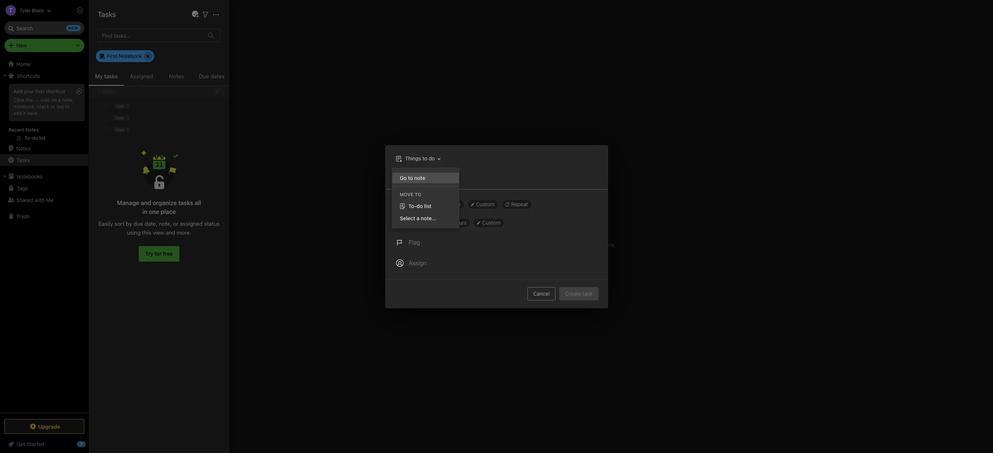 Task type: locate. For each thing, give the bounding box(es) containing it.
try for free
[[145, 251, 173, 257]]

tasks
[[98, 10, 116, 19], [16, 157, 30, 163]]

1 horizontal spatial in
[[443, 220, 447, 226]]

0 vertical spatial a
[[58, 97, 61, 103]]

0 horizontal spatial shared with me
[[16, 197, 53, 203]]

1 vertical spatial tasks
[[16, 157, 30, 163]]

here. right up
[[603, 242, 616, 249]]

in left 1
[[411, 220, 416, 226]]

1 horizontal spatial with
[[125, 10, 138, 19]]

manage
[[117, 200, 139, 206]]

custom left repeat button
[[476, 201, 495, 207]]

1 vertical spatial shared
[[16, 197, 33, 203]]

and inside easily sort by due date, note, or assigned status using this view and more.
[[166, 229, 175, 236]]

to right things
[[423, 155, 427, 162]]

try
[[145, 251, 153, 257]]

1 vertical spatial tasks
[[178, 200, 193, 206]]

0 vertical spatial custom button
[[468, 200, 499, 209]]

and for manage
[[141, 200, 151, 206]]

and inside "manage and organize tasks all in one place"
[[141, 200, 151, 206]]

or down "on"
[[51, 104, 55, 109]]

note, inside icon on a note, notebook, stack or tag to add it here.
[[62, 97, 74, 103]]

view
[[153, 229, 164, 236]]

create
[[565, 291, 581, 297]]

to inside field
[[423, 155, 427, 162]]

1 vertical spatial or
[[173, 221, 179, 227]]

0 horizontal spatial a
[[58, 97, 61, 103]]

first
[[35, 88, 44, 94]]

Enter task text field
[[408, 172, 599, 184]]

here. right it
[[27, 110, 39, 116]]

notes button
[[159, 72, 194, 86]]

shared with me element
[[89, 0, 994, 454]]

tasks inside 'button'
[[16, 157, 30, 163]]

1 horizontal spatial tasks
[[98, 10, 116, 19]]

it
[[23, 110, 26, 116]]

in
[[142, 209, 147, 215]]

tasks right my
[[104, 73, 118, 80]]

2 vertical spatial and
[[483, 242, 493, 249]]

custom
[[476, 201, 495, 207], [482, 220, 501, 226]]

to
[[65, 104, 70, 109], [423, 155, 427, 162], [408, 175, 413, 181], [415, 192, 421, 197]]

1 vertical spatial custom button
[[474, 218, 505, 228]]

things to do button
[[392, 153, 443, 164], [394, 153, 443, 164]]

in
[[411, 220, 416, 226], [443, 220, 447, 226]]

1 horizontal spatial note,
[[159, 221, 172, 227]]

to right go
[[408, 175, 413, 181]]

1 horizontal spatial tasks
[[178, 200, 193, 206]]

note, up "view"
[[159, 221, 172, 227]]

to-
[[408, 203, 417, 209]]

with
[[125, 10, 138, 19], [35, 197, 45, 203], [545, 242, 556, 249]]

notes left due on the top left of the page
[[169, 73, 184, 80]]

0 horizontal spatial tasks
[[16, 157, 30, 163]]

0 horizontal spatial note,
[[62, 97, 74, 103]]

a inside dropdown list menu
[[417, 215, 419, 221]]

and left the notebooks
[[483, 242, 493, 249]]

with left you on the right bottom of the page
[[545, 242, 556, 249]]

0 horizontal spatial and
[[141, 200, 151, 206]]

home
[[16, 61, 30, 67]]

notes down hours
[[466, 242, 482, 249]]

in for in 1 hour
[[411, 220, 416, 226]]

go to note menu item
[[392, 173, 459, 183]]

shortcut
[[46, 88, 65, 94]]

tasks right settings icon
[[98, 10, 116, 19]]

shared down tags on the left
[[16, 197, 33, 203]]

1 horizontal spatial do
[[429, 155, 435, 162]]

1 vertical spatial note,
[[159, 221, 172, 227]]

0 vertical spatial tasks
[[98, 10, 116, 19]]

tree
[[0, 58, 89, 413]]

do inside menu
[[417, 203, 423, 209]]

shared
[[525, 242, 543, 249]]

to for things to do
[[423, 155, 427, 162]]

1 horizontal spatial and
[[166, 229, 175, 236]]

me inside shared with me element
[[140, 10, 150, 19]]

in inside in 1 hour button
[[411, 220, 416, 226]]

0 horizontal spatial with
[[35, 197, 45, 203]]

and inside shared with me element
[[483, 242, 493, 249]]

custom button right hours
[[474, 218, 505, 228]]

shared with me up find tasks… text field
[[100, 10, 150, 19]]

0 vertical spatial note,
[[62, 97, 74, 103]]

or up more.
[[173, 221, 179, 227]]

easily sort by due date, note, or assigned status using this view and more.
[[98, 221, 220, 236]]

1 horizontal spatial shared
[[100, 10, 123, 19]]

0 horizontal spatial me
[[46, 197, 53, 203]]

and right "view"
[[166, 229, 175, 236]]

settings image
[[75, 6, 84, 15]]

go to note
[[400, 175, 425, 181]]

Search text field
[[10, 21, 79, 35]]

shared right settings icon
[[100, 10, 123, 19]]

2 horizontal spatial and
[[483, 242, 493, 249]]

recent notes
[[9, 127, 39, 133]]

1 vertical spatial and
[[166, 229, 175, 236]]

0 vertical spatial and
[[141, 200, 151, 206]]

1 vertical spatial shared with me
[[16, 197, 53, 203]]

or inside easily sort by due date, note, or assigned status using this view and more.
[[173, 221, 179, 227]]

1 vertical spatial me
[[46, 197, 53, 203]]

using
[[127, 229, 141, 236]]

me up find tasks… text field
[[140, 10, 150, 19]]

tasks button
[[0, 154, 88, 166]]

group
[[0, 82, 88, 145]]

dropdown list menu
[[392, 173, 459, 224]]

1 vertical spatial a
[[417, 215, 419, 221]]

my tasks
[[95, 73, 118, 80]]

note, up tag
[[62, 97, 74, 103]]

0 horizontal spatial or
[[51, 104, 55, 109]]

1 vertical spatial custom
[[482, 220, 501, 226]]

home link
[[0, 58, 89, 70]]

trash link
[[0, 211, 88, 222]]

2 in from the left
[[443, 220, 447, 226]]

or inside icon on a note, notebook, stack or tag to add it here.
[[51, 104, 55, 109]]

manage and organize tasks all in one place
[[117, 200, 201, 215]]

custom button
[[468, 200, 499, 209], [474, 218, 505, 228]]

tasks left all
[[178, 200, 193, 206]]

or for tag
[[51, 104, 55, 109]]

here.
[[27, 110, 39, 116], [603, 242, 616, 249]]

your
[[24, 88, 34, 94]]

in 1 hour
[[411, 220, 432, 226]]

1 horizontal spatial here.
[[603, 242, 616, 249]]

custom up the notebooks
[[482, 220, 501, 226]]

0 horizontal spatial do
[[417, 203, 423, 209]]

0 horizontal spatial shared
[[16, 197, 33, 203]]

0 vertical spatial or
[[51, 104, 55, 109]]

upgrade
[[38, 424, 60, 430]]

1 horizontal spatial me
[[140, 10, 150, 19]]

cancel button
[[527, 287, 556, 301]]

0 horizontal spatial here.
[[27, 110, 39, 116]]

sort
[[114, 221, 125, 227]]

notebooks
[[495, 242, 523, 249]]

2 things to do button from the left
[[394, 153, 443, 164]]

custom button down enter task text box
[[468, 200, 499, 209]]

or for assigned
[[173, 221, 179, 227]]

shared with me down the tags button
[[16, 197, 53, 203]]

today button
[[407, 200, 430, 209]]

0 vertical spatial shared with me
[[100, 10, 150, 19]]

here. inside icon on a note, notebook, stack or tag to add it here.
[[27, 110, 39, 116]]

with down the tags button
[[35, 197, 45, 203]]

note,
[[62, 97, 74, 103], [159, 221, 172, 227]]

with up find tasks… text field
[[125, 10, 138, 19]]

note
[[414, 175, 425, 181]]

tasks up notebooks
[[16, 157, 30, 163]]

tags button
[[0, 182, 88, 194]]

in inside "in 4 hours" button
[[443, 220, 447, 226]]

me
[[140, 10, 150, 19], [46, 197, 53, 203]]

first notebook
[[107, 53, 142, 59]]

stack
[[37, 104, 49, 109]]

to right tag
[[65, 104, 70, 109]]

go
[[400, 175, 407, 181]]

1 vertical spatial here.
[[603, 242, 616, 249]]

new task image
[[191, 10, 200, 19]]

assigned
[[180, 221, 203, 227]]

notes down recent notes
[[16, 145, 30, 152]]

shared with me
[[100, 10, 150, 19], [16, 197, 53, 203]]

1 horizontal spatial or
[[173, 221, 179, 227]]

0 horizontal spatial in
[[411, 220, 416, 226]]

0 vertical spatial custom
[[476, 201, 495, 207]]

and up in
[[141, 200, 151, 206]]

1 horizontal spatial a
[[417, 215, 419, 221]]

me down the tags button
[[46, 197, 53, 203]]

place
[[161, 209, 176, 215]]

0 vertical spatial tasks
[[104, 73, 118, 80]]

0 vertical spatial do
[[429, 155, 435, 162]]

repeat
[[511, 201, 528, 207]]

in left 4
[[443, 220, 447, 226]]

status
[[204, 221, 220, 227]]

shortcuts button
[[0, 70, 88, 82]]

0 horizontal spatial tasks
[[104, 73, 118, 80]]

1 vertical spatial do
[[417, 203, 423, 209]]

1 horizontal spatial shared with me
[[100, 10, 150, 19]]

1 in from the left
[[411, 220, 416, 226]]

you
[[557, 242, 567, 249]]

to inside menu item
[[408, 175, 413, 181]]

2 vertical spatial with
[[545, 242, 556, 249]]

notes right recent
[[25, 127, 39, 133]]

tasks inside "manage and organize tasks all in one place"
[[178, 200, 193, 206]]

in 4 hours
[[443, 220, 467, 226]]

shared
[[100, 10, 123, 19], [16, 197, 33, 203]]

and
[[141, 200, 151, 206], [166, 229, 175, 236], [483, 242, 493, 249]]

notebook
[[119, 53, 142, 59]]

notes and notebooks shared with you will show up here.
[[466, 242, 616, 249]]

0 vertical spatial me
[[140, 10, 150, 19]]

None search field
[[10, 21, 79, 35]]

0 vertical spatial here.
[[27, 110, 39, 116]]

to up today
[[415, 192, 421, 197]]

to inside icon on a note, notebook, stack or tag to add it here.
[[65, 104, 70, 109]]

do inside field
[[429, 155, 435, 162]]

tag
[[57, 104, 64, 109]]

go to note link
[[392, 173, 459, 183]]

do
[[429, 155, 435, 162], [417, 203, 423, 209]]

to for go to note
[[408, 175, 413, 181]]



Task type: vqa. For each thing, say whether or not it's contained in the screenshot.
Expand Tags image
no



Task type: describe. For each thing, give the bounding box(es) containing it.
move to
[[400, 192, 421, 197]]

my tasks button
[[89, 72, 124, 86]]

flag button
[[392, 234, 424, 251]]

select a note…
[[400, 215, 436, 221]]

new button
[[4, 39, 84, 52]]

my
[[95, 73, 103, 80]]

click the ...
[[13, 97, 39, 103]]

tags
[[17, 185, 28, 191]]

custom for tomorrow
[[476, 201, 495, 207]]

icon
[[40, 97, 50, 103]]

add your first shortcut
[[13, 88, 65, 94]]

shortcuts
[[17, 73, 40, 79]]

list
[[424, 203, 431, 209]]

notes link
[[0, 142, 88, 154]]

notes inside shared with me element
[[466, 242, 482, 249]]

shared with me link
[[0, 194, 88, 206]]

try for free button
[[139, 246, 179, 262]]

Go to note or move task field
[[392, 153, 443, 164]]

to-do list
[[408, 203, 431, 209]]

note, inside easily sort by due date, note, or assigned status using this view and more.
[[159, 221, 172, 227]]

1 things to do button from the left
[[392, 153, 443, 164]]

custom button for tomorrow
[[468, 200, 499, 209]]

create task button
[[559, 287, 599, 301]]

due dates button
[[194, 72, 229, 86]]

show
[[579, 242, 593, 249]]

today
[[411, 201, 426, 207]]

assign
[[409, 260, 427, 267]]

due
[[134, 221, 143, 227]]

by
[[126, 221, 132, 227]]

notebooks link
[[0, 171, 88, 182]]

things
[[405, 155, 421, 162]]

notebooks
[[17, 173, 43, 180]]

here. inside shared with me element
[[603, 242, 616, 249]]

due
[[199, 73, 209, 80]]

to-do list link
[[392, 200, 459, 213]]

0 vertical spatial with
[[125, 10, 138, 19]]

task
[[583, 291, 593, 297]]

for
[[155, 251, 162, 257]]

1
[[417, 220, 419, 226]]

easily
[[98, 221, 113, 227]]

notes inside button
[[169, 73, 184, 80]]

in 1 hour button
[[407, 218, 436, 228]]

upgrade button
[[4, 420, 84, 434]]

tomorrow button
[[433, 200, 465, 209]]

this
[[142, 229, 151, 236]]

the
[[26, 97, 33, 103]]

will
[[569, 242, 577, 249]]

1 vertical spatial with
[[35, 197, 45, 203]]

me inside shared with me link
[[46, 197, 53, 203]]

assigned
[[130, 73, 153, 80]]

trash
[[16, 213, 29, 220]]

tree containing home
[[0, 58, 89, 413]]

all
[[195, 200, 201, 206]]

assigned button
[[124, 72, 159, 86]]

icon on a note, notebook, stack or tag to add it here.
[[13, 97, 74, 116]]

and for notes
[[483, 242, 493, 249]]

repeat button
[[502, 200, 532, 209]]

Find tasks… text field
[[99, 29, 204, 42]]

first notebook button
[[96, 50, 154, 62]]

in for in 4 hours
[[443, 220, 447, 226]]

shared with me inside tree
[[16, 197, 53, 203]]

note…
[[421, 215, 436, 221]]

new
[[16, 42, 27, 48]]

select
[[400, 215, 415, 221]]

up
[[594, 242, 601, 249]]

hour
[[421, 220, 432, 226]]

group containing add your first shortcut
[[0, 82, 88, 145]]

due dates
[[199, 73, 225, 80]]

add
[[13, 110, 22, 116]]

to for move to
[[415, 192, 421, 197]]

4
[[448, 220, 452, 226]]

a inside icon on a note, notebook, stack or tag to add it here.
[[58, 97, 61, 103]]

dates
[[211, 73, 225, 80]]

notes inside group
[[25, 127, 39, 133]]

select a note… link
[[392, 213, 459, 224]]

click
[[13, 97, 24, 103]]

date,
[[145, 221, 157, 227]]

custom for in 4 hours
[[482, 220, 501, 226]]

custom button for in 4 hours
[[474, 218, 505, 228]]

recent
[[9, 127, 24, 133]]

flag
[[409, 239, 420, 246]]

tomorrow
[[437, 201, 461, 207]]

...
[[34, 97, 39, 103]]

create task
[[565, 291, 593, 297]]

tasks inside button
[[104, 73, 118, 80]]

hours
[[453, 220, 467, 226]]

move
[[400, 192, 414, 197]]

expand notebooks image
[[2, 174, 8, 179]]

0 vertical spatial shared
[[100, 10, 123, 19]]

on
[[51, 97, 57, 103]]

one
[[149, 209, 159, 215]]

more.
[[177, 229, 191, 236]]

free
[[163, 251, 173, 257]]

assign button
[[392, 254, 431, 272]]

in 4 hours button
[[439, 218, 471, 228]]

add
[[13, 88, 22, 94]]

2 horizontal spatial with
[[545, 242, 556, 249]]



